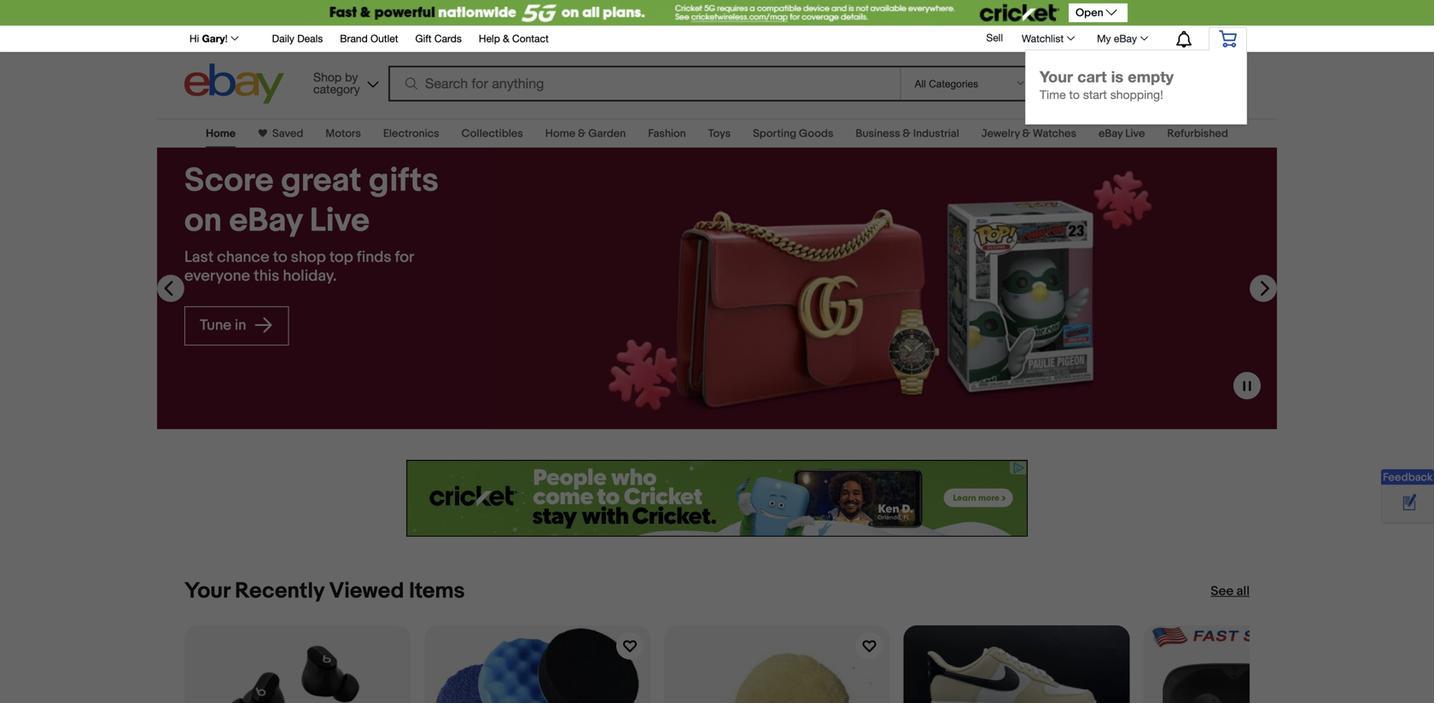 Task type: locate. For each thing, give the bounding box(es) containing it.
gift cards
[[415, 32, 462, 44]]

your cart is empty time to start shopping!
[[1040, 67, 1174, 101]]

live down shopping!
[[1125, 127, 1145, 140]]

1 horizontal spatial your
[[1040, 67, 1073, 86]]

1 vertical spatial to
[[273, 248, 287, 267]]

ebay down "start" at the top of page
[[1099, 127, 1123, 140]]

toys
[[708, 127, 731, 140]]

collectibles link
[[462, 127, 523, 140]]

1 home from the left
[[206, 127, 236, 140]]

watchlist
[[1022, 32, 1064, 44]]

none submit inside your cart is empty banner
[[1043, 66, 1186, 102]]

0 vertical spatial ebay
[[1114, 32, 1137, 44]]

score great gifts on ebay live last chance to shop top finds for everyone this holiday.
[[184, 161, 439, 286]]

open
[[1076, 6, 1104, 19]]

0 horizontal spatial home
[[206, 127, 236, 140]]

contact
[[512, 32, 549, 44]]

0 horizontal spatial to
[[273, 248, 287, 267]]

to inside 'score great gifts on ebay live last chance to shop top finds for everyone this holiday.'
[[273, 248, 287, 267]]

ebay inside 'score great gifts on ebay live last chance to shop top finds for everyone this holiday.'
[[229, 201, 302, 241]]

jewelry & watches
[[982, 127, 1077, 140]]

start
[[1083, 87, 1107, 101]]

& right business
[[903, 127, 911, 140]]

help
[[479, 32, 500, 44]]

your inside 'your cart is empty time to start shopping!'
[[1040, 67, 1073, 86]]

live up top
[[310, 201, 370, 241]]

saved link
[[267, 127, 303, 140]]

1 vertical spatial live
[[310, 201, 370, 241]]

daily deals link
[[272, 30, 323, 49]]

viewed
[[329, 578, 404, 605]]

ebay up chance
[[229, 201, 302, 241]]

refurbished
[[1167, 127, 1229, 140]]

this
[[254, 267, 279, 286]]

None submit
[[1043, 66, 1186, 102]]

your
[[1040, 67, 1073, 86], [184, 578, 230, 605]]

open button
[[1069, 3, 1128, 22]]

shop
[[291, 248, 326, 267]]

ebay live
[[1099, 127, 1145, 140]]

live
[[1125, 127, 1145, 140], [310, 201, 370, 241]]

home left garden at left
[[545, 127, 576, 140]]

gary
[[202, 32, 225, 44]]

deals
[[297, 32, 323, 44]]

your left recently
[[184, 578, 230, 605]]

your shopping cart image
[[1218, 30, 1238, 47]]

1 vertical spatial your
[[184, 578, 230, 605]]

finds
[[357, 248, 392, 267]]

sporting goods link
[[753, 127, 834, 140]]

0 horizontal spatial your
[[184, 578, 230, 605]]

your cart is empty banner
[[0, 25, 1434, 704]]

saved
[[272, 127, 303, 140]]

chance
[[217, 248, 270, 267]]

home & garden
[[545, 127, 626, 140]]

live inside 'score great gifts on ebay live last chance to shop top finds for everyone this holiday.'
[[310, 201, 370, 241]]

great
[[281, 161, 362, 201]]

to
[[1069, 87, 1080, 101], [273, 248, 287, 267]]

to inside 'your cart is empty time to start shopping!'
[[1069, 87, 1080, 101]]

&
[[503, 32, 509, 44], [578, 127, 586, 140], [903, 127, 911, 140], [1023, 127, 1031, 140]]

home
[[206, 127, 236, 140], [545, 127, 576, 140]]

feedback
[[1383, 471, 1433, 485]]

your up time on the top right
[[1040, 67, 1073, 86]]

0 vertical spatial live
[[1125, 127, 1145, 140]]

0 vertical spatial your
[[1040, 67, 1073, 86]]

to up "this"
[[273, 248, 287, 267]]

1 vertical spatial ebay
[[1099, 127, 1123, 140]]

daily deals
[[272, 32, 323, 44]]

2 home from the left
[[545, 127, 576, 140]]

your for your cart is empty time to start shopping!
[[1040, 67, 1073, 86]]

toys link
[[708, 127, 731, 140]]

your for your recently viewed items
[[184, 578, 230, 605]]

& inside account navigation
[[503, 32, 509, 44]]

1 horizontal spatial to
[[1069, 87, 1080, 101]]

tune in
[[200, 316, 250, 334]]

& right help at the top left of page
[[503, 32, 509, 44]]

business & industrial
[[856, 127, 959, 140]]

empty
[[1128, 67, 1174, 86]]

cards
[[435, 32, 462, 44]]

to left "start" at the top of page
[[1069, 87, 1080, 101]]

1 horizontal spatial live
[[1125, 127, 1145, 140]]

help & contact
[[479, 32, 549, 44]]

my ebay link
[[1088, 28, 1156, 49]]

brand
[[340, 32, 368, 44]]

0 vertical spatial to
[[1069, 87, 1080, 101]]

home up the score
[[206, 127, 236, 140]]

home for home & garden
[[545, 127, 576, 140]]

2 vertical spatial ebay
[[229, 201, 302, 241]]

0 horizontal spatial live
[[310, 201, 370, 241]]

advertisement region
[[303, 0, 1131, 26], [406, 460, 1028, 537]]

electronics link
[[383, 127, 439, 140]]

brand outlet
[[340, 32, 398, 44]]

top
[[329, 248, 353, 267]]

ebay
[[1114, 32, 1137, 44], [1099, 127, 1123, 140], [229, 201, 302, 241]]

& for business
[[903, 127, 911, 140]]

& right jewelry
[[1023, 127, 1031, 140]]

gift cards link
[[415, 30, 462, 49]]

hi
[[190, 32, 199, 44]]

all
[[1237, 584, 1250, 599]]

1 horizontal spatial home
[[545, 127, 576, 140]]

shopping!
[[1111, 87, 1163, 101]]

daily
[[272, 32, 294, 44]]

hi gary !
[[190, 32, 228, 44]]

ebay right my
[[1114, 32, 1137, 44]]

& left garden at left
[[578, 127, 586, 140]]



Task type: describe. For each thing, give the bounding box(es) containing it.
in
[[235, 316, 246, 334]]

everyone
[[184, 267, 250, 286]]

account navigation
[[0, 25, 1434, 704]]

fashion
[[648, 127, 686, 140]]

on
[[184, 201, 222, 241]]

business
[[856, 127, 900, 140]]

fashion link
[[648, 127, 686, 140]]

ebay inside account navigation
[[1114, 32, 1137, 44]]

& for home
[[578, 127, 586, 140]]

cart
[[1078, 67, 1107, 86]]

for
[[395, 248, 414, 267]]

gift
[[415, 32, 432, 44]]

gifts
[[369, 161, 439, 201]]

see all link
[[1211, 583, 1250, 600]]

garden
[[588, 127, 626, 140]]

see
[[1211, 584, 1234, 599]]

time
[[1040, 87, 1066, 101]]

my ebay
[[1097, 32, 1137, 44]]

electronics
[[383, 127, 439, 140]]

watchlist link
[[1013, 28, 1083, 49]]

brand outlet link
[[340, 30, 398, 49]]

sporting
[[753, 127, 797, 140]]

score great gifts on ebay live link
[[184, 161, 468, 241]]

business & industrial link
[[856, 127, 959, 140]]

jewelry & watches link
[[982, 127, 1077, 140]]

home for home
[[206, 127, 236, 140]]

is
[[1111, 67, 1124, 86]]

score
[[184, 161, 274, 201]]

jewelry
[[982, 127, 1020, 140]]

tune in link
[[184, 306, 289, 346]]

see all
[[1211, 584, 1250, 599]]

your recently viewed items
[[184, 578, 465, 605]]

sell
[[986, 32, 1003, 44]]

your recently viewed items link
[[184, 578, 465, 605]]

home & garden link
[[545, 127, 626, 140]]

motors
[[326, 127, 361, 140]]

sell link
[[979, 32, 1011, 44]]

my
[[1097, 32, 1111, 44]]

items
[[409, 578, 465, 605]]

help & contact link
[[479, 30, 549, 49]]

last
[[184, 248, 214, 267]]

collectibles
[[462, 127, 523, 140]]

industrial
[[913, 127, 959, 140]]

& for jewelry
[[1023, 127, 1031, 140]]

goods
[[799, 127, 834, 140]]

recently
[[235, 578, 324, 605]]

refurbished link
[[1167, 127, 1229, 140]]

motors link
[[326, 127, 361, 140]]

& for help
[[503, 32, 509, 44]]

outlet
[[371, 32, 398, 44]]

tune
[[200, 316, 231, 334]]

1 vertical spatial advertisement region
[[406, 460, 1028, 537]]

!
[[225, 32, 228, 44]]

holiday.
[[283, 267, 337, 286]]

watches
[[1033, 127, 1077, 140]]

sporting goods
[[753, 127, 834, 140]]

0 vertical spatial advertisement region
[[303, 0, 1131, 26]]

ebay live link
[[1099, 127, 1145, 140]]



Task type: vqa. For each thing, say whether or not it's contained in the screenshot.
Help & Contact
yes



